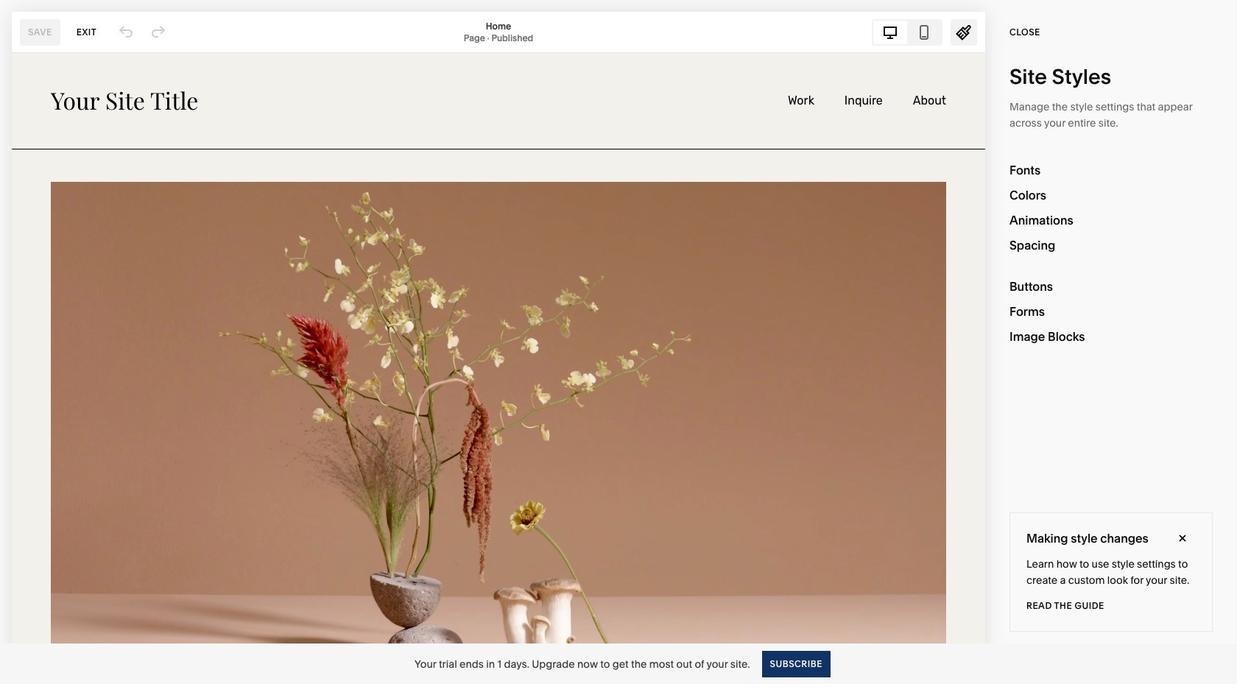 Task type: vqa. For each thing, say whether or not it's contained in the screenshot.
the redo image
yes



Task type: locate. For each thing, give the bounding box(es) containing it.
cross small image
[[1175, 530, 1191, 547]]

undo image
[[118, 24, 134, 40]]

style image
[[956, 24, 972, 40]]

redo image
[[150, 24, 167, 40]]

tab list
[[874, 20, 942, 44]]



Task type: describe. For each thing, give the bounding box(es) containing it.
desktop image
[[883, 24, 899, 40]]

mobile image
[[916, 24, 933, 40]]



